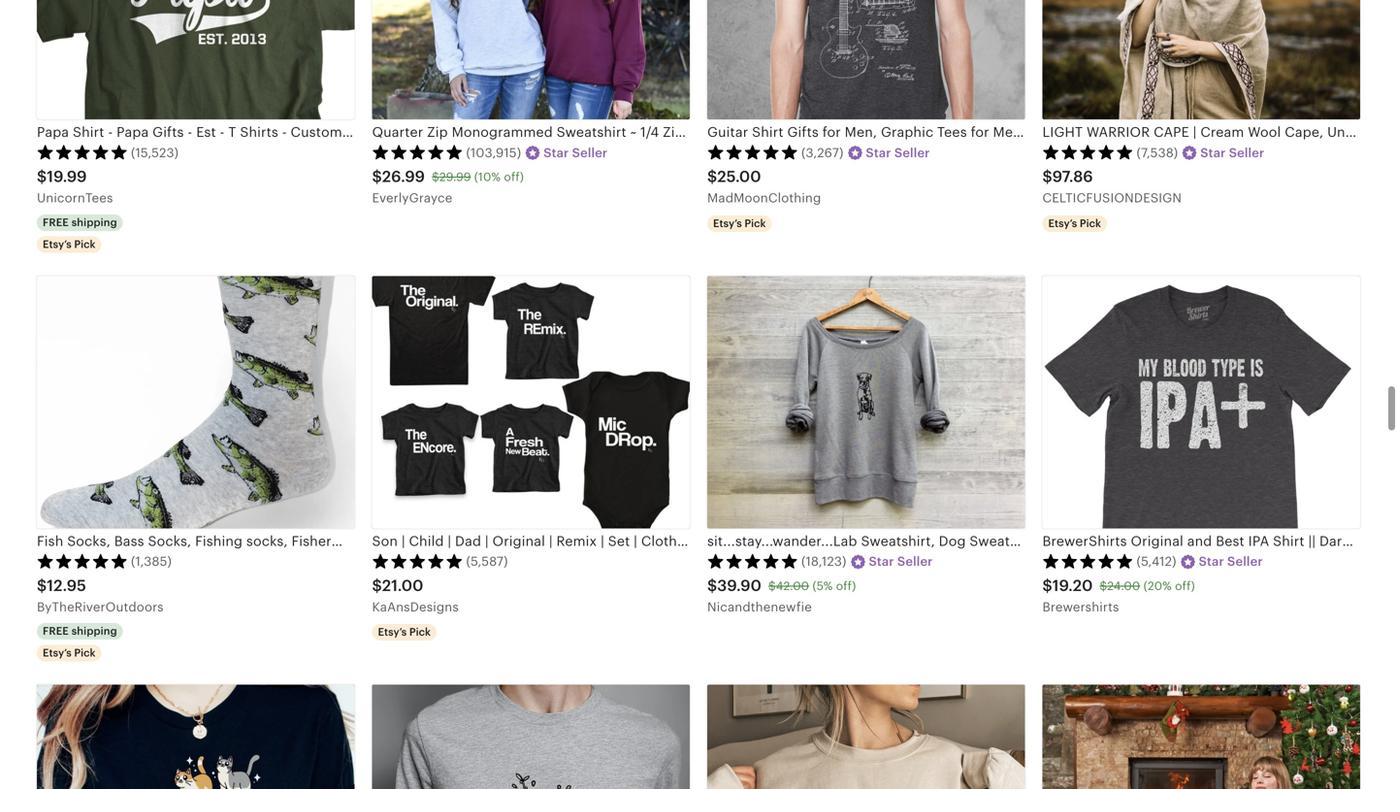 Task type: locate. For each thing, give the bounding box(es) containing it.
$
[[37, 168, 47, 185], [372, 168, 382, 185], [707, 168, 717, 185], [1043, 168, 1053, 185], [432, 171, 440, 184], [37, 577, 47, 594], [372, 577, 382, 594], [707, 577, 717, 594], [1043, 577, 1053, 594], [769, 579, 776, 593], [1100, 579, 1108, 593]]

papa up '19.99'
[[37, 124, 69, 140]]

5 out of 5 stars image for (15,523)
[[37, 144, 128, 160]]

0 horizontal spatial t
[[228, 124, 236, 140]]

21.00
[[382, 577, 424, 594]]

2 shirt from the left
[[752, 124, 784, 140]]

$ inside $ 25.00 madmoonclothing
[[707, 168, 717, 185]]

gift,
[[549, 533, 576, 549]]

etsy's down madmoonclothing
[[713, 217, 742, 229]]

1 free shipping etsy's pick from the top
[[43, 216, 117, 250]]

etsy's pick for 25.00
[[713, 217, 766, 229]]

24.00
[[1108, 579, 1141, 593]]

29.99
[[440, 171, 471, 184]]

0 horizontal spatial for
[[823, 124, 841, 140]]

5 out of 5 stars image up "39.90"
[[707, 553, 799, 569]]

1 horizontal spatial t
[[1227, 124, 1235, 140]]

-
[[108, 124, 113, 140], [188, 124, 193, 140], [220, 124, 225, 140], [282, 124, 287, 140], [374, 124, 379, 140]]

fishing right bass
[[195, 533, 243, 549]]

pick down madmoonclothing
[[745, 217, 766, 229]]

etsy's pick for 97.86
[[1049, 217, 1101, 229]]

fish socks, bass socks, fishing socks, fisherman socks, men's socks, fishing gift, fishy feet image
[[37, 276, 355, 528]]

(5%
[[813, 579, 833, 593]]

1 horizontal spatial fishing
[[498, 533, 545, 549]]

0 vertical spatial free
[[43, 216, 69, 228]]

star seller right (18,123)
[[869, 554, 933, 569]]

socks,
[[246, 533, 288, 549], [364, 533, 405, 549]]

- right 'shirts'
[[282, 124, 287, 140]]

1 horizontal spatial shirt
[[752, 124, 784, 140]]

papa shirt - papa gifts - est - t shirts - custom gift - choose any year!
[[37, 124, 497, 140]]

2 horizontal spatial shirt
[[1239, 124, 1270, 140]]

1 horizontal spatial for
[[971, 124, 990, 140]]

shipping down unicorntees
[[72, 216, 117, 228]]

etsy's pick down madmoonclothing
[[713, 217, 766, 229]]

1 horizontal spatial socks,
[[364, 533, 405, 549]]

star right (18,123)
[[869, 554, 894, 569]]

star down graphic
[[866, 145, 892, 160]]

2 horizontal spatial etsy's pick
[[1049, 217, 1101, 229]]

socks, left fisherman
[[246, 533, 288, 549]]

etsy's pick for 21.00
[[378, 626, 431, 638]]

3 socks, from the left
[[451, 533, 494, 549]]

2 men, from the left
[[993, 124, 1026, 140]]

men, left graphic
[[845, 124, 877, 140]]

1 vertical spatial free shipping etsy's pick
[[43, 625, 117, 659]]

0 horizontal spatial fishing
[[195, 533, 243, 549]]

off) inside '$ 26.99 $ 29.99 (10% off) everlygrayce'
[[504, 171, 524, 184]]

1 horizontal spatial gifts
[[788, 124, 819, 140]]

shirt right guitar
[[752, 124, 784, 140]]

etsy's pick
[[713, 217, 766, 229], [1049, 217, 1101, 229], [378, 626, 431, 638]]

free shipping etsy's pick
[[43, 216, 117, 250], [43, 625, 117, 659]]

4 - from the left
[[282, 124, 287, 140]]

etsy's
[[713, 217, 742, 229], [1049, 217, 1077, 229], [43, 238, 72, 250], [378, 626, 407, 638], [43, 647, 72, 659]]

fishing
[[195, 533, 243, 549], [498, 533, 545, 549]]

0 horizontal spatial men,
[[845, 124, 877, 140]]

2 gifts from the left
[[788, 124, 819, 140]]

graphic
[[881, 124, 934, 140]]

5 out of 5 stars image down choose
[[372, 144, 463, 160]]

etsy's down "kaansdesigns"
[[378, 626, 407, 638]]

1 free from the top
[[43, 216, 69, 228]]

off) right (5%
[[836, 579, 856, 593]]

custom
[[291, 124, 342, 140]]

pick down unicorntees
[[74, 238, 96, 250]]

seller right (103,915)
[[572, 145, 608, 160]]

5 out of 5 stars image for (103,915)
[[372, 144, 463, 160]]

(15,523)
[[131, 145, 179, 160]]

1 shirt from the left
[[73, 124, 104, 140]]

(7,538)
[[1137, 145, 1178, 160]]

off)
[[504, 171, 524, 184], [836, 579, 856, 593], [1175, 579, 1195, 593]]

seller right (5,412)
[[1228, 554, 1263, 569]]

2 free from the top
[[43, 625, 69, 637]]

1 horizontal spatial off)
[[836, 579, 856, 593]]

$ for 25.00
[[707, 168, 717, 185]]

light warrior cape | cream wool cape, unisex wool cloak with celtic embroidery, ruana poncho, viking cloak, hippie poncho, druid cape design image
[[1043, 0, 1361, 119]]

seller for 26.99
[[572, 145, 608, 160]]

bella
[[1133, 124, 1165, 140]]

5 out of 5 stars image up '19.99'
[[37, 144, 128, 160]]

$ for 97.86
[[1043, 168, 1053, 185]]

1 gifts from the left
[[153, 124, 184, 140]]

socks, right fish at the left bottom
[[67, 533, 111, 549]]

etsy's for 21.00
[[378, 626, 407, 638]]

free shipping etsy's pick for 12.95
[[43, 625, 117, 659]]

son | child | dad | original | remix | set | clothing | match | mini me | shirts | custom | tops and tees | for gift | birthday | unisex image
[[372, 276, 690, 528]]

free shipping etsy's pick down unicorntees
[[43, 216, 117, 250]]

for
[[823, 124, 841, 140], [971, 124, 990, 140]]

1 men, from the left
[[845, 124, 877, 140]]

papa
[[37, 124, 69, 140], [117, 124, 149, 140]]

1 shipping from the top
[[72, 216, 117, 228]]

25.00
[[717, 168, 761, 185]]

off) for 39.90
[[836, 579, 856, 593]]

star right (103,915)
[[544, 145, 569, 160]]

any
[[437, 124, 460, 140]]

$ 19.20 $ 24.00 (20% off) brewershirts
[[1043, 577, 1195, 614]]

0 vertical spatial free shipping etsy's pick
[[43, 216, 117, 250]]

1 horizontal spatial papa
[[117, 124, 149, 140]]

1 horizontal spatial men,
[[993, 124, 1026, 140]]

star
[[544, 145, 569, 160], [866, 145, 892, 160], [1201, 145, 1226, 160], [869, 554, 894, 569], [1199, 554, 1225, 569]]

shipping down bytheriveroutdoors
[[72, 625, 117, 637]]

$ 26.99 $ 29.99 (10% off) everlygrayce
[[372, 168, 524, 205]]

shirt up '19.99'
[[73, 124, 104, 140]]

shirt right triblend
[[1239, 124, 1270, 140]]

5 out of 5 stars image for (1,385)
[[37, 553, 128, 569]]

5 out of 5 stars image up 19.20
[[1043, 553, 1134, 569]]

1 socks, from the left
[[246, 533, 288, 549]]

star seller right (103,915)
[[544, 145, 608, 160]]

2 socks, from the left
[[364, 533, 405, 549]]

off) inside $ 19.20 $ 24.00 (20% off) brewershirts
[[1175, 579, 1195, 593]]

socks,
[[67, 533, 111, 549], [148, 533, 191, 549], [451, 533, 494, 549]]

guitar
[[707, 124, 749, 140]]

0 horizontal spatial papa
[[37, 124, 69, 140]]

2 shipping from the top
[[72, 625, 117, 637]]

shirts
[[240, 124, 278, 140]]

men, left mens
[[993, 124, 1026, 140]]

free shipping etsy's pick down bytheriveroutdoors
[[43, 625, 117, 659]]

t
[[228, 124, 236, 140], [1227, 124, 1235, 140]]

shipping
[[72, 216, 117, 228], [72, 625, 117, 637]]

5 out of 5 stars image down men's
[[372, 553, 463, 569]]

everlygrayce
[[372, 191, 453, 205]]

1 horizontal spatial socks,
[[148, 533, 191, 549]]

for up (3,267)
[[823, 124, 841, 140]]

socks, up (1,385)
[[148, 533, 191, 549]]

gifts up (3,267)
[[788, 124, 819, 140]]

0 horizontal spatial socks,
[[246, 533, 288, 549]]

fishing up (5,587)
[[498, 533, 545, 549]]

seller for 39.90
[[898, 554, 933, 569]]

off) inside $ 39.90 $ 42.00 (5% off) nicandthenewfie
[[836, 579, 856, 593]]

(103,915)
[[466, 145, 521, 160]]

free
[[43, 216, 69, 228], [43, 625, 69, 637]]

5 out of 5 stars image
[[37, 144, 128, 160], [372, 144, 463, 160], [707, 144, 799, 160], [1043, 144, 1134, 160], [37, 553, 128, 569], [372, 553, 463, 569], [707, 553, 799, 569], [1043, 553, 1134, 569]]

fish socks, bass socks, fishing socks, fisherman socks, men's socks, fishing gift, fishy feet
[[37, 533, 645, 549]]

5 out of 5 stars image up 25.00
[[707, 144, 799, 160]]

gifts
[[153, 124, 184, 140], [788, 124, 819, 140]]

shirt for 25.00
[[752, 124, 784, 140]]

19.20
[[1053, 577, 1093, 594]]

(10%
[[474, 171, 501, 184]]

- up $ 19.99 unicorntees
[[108, 124, 113, 140]]

5 out of 5 stars image down clothing,
[[1043, 144, 1134, 160]]

fishy
[[579, 533, 613, 549]]

t right triblend
[[1227, 124, 1235, 140]]

0 horizontal spatial gifts
[[153, 124, 184, 140]]

seller
[[572, 145, 608, 160], [895, 145, 930, 160], [1229, 145, 1265, 160], [898, 554, 933, 569], [1228, 554, 1263, 569]]

pick down 'celticfusiondesign'
[[1080, 217, 1101, 229]]

papa up (15,523) on the top of page
[[117, 124, 149, 140]]

0 horizontal spatial socks,
[[67, 533, 111, 549]]

$ inside $ 21.00 kaansdesigns
[[372, 577, 382, 594]]

fisherman
[[292, 533, 360, 549]]

off) right (10%
[[504, 171, 524, 184]]

shirt
[[73, 124, 104, 140], [752, 124, 784, 140], [1239, 124, 1270, 140]]

bass
[[114, 533, 144, 549]]

seller right (18,123)
[[898, 554, 933, 569]]

1 papa from the left
[[37, 124, 69, 140]]

etsy's down bytheriveroutdoors
[[43, 647, 72, 659]]

42.00
[[776, 579, 810, 593]]

seller down graphic
[[895, 145, 930, 160]]

0 horizontal spatial off)
[[504, 171, 524, 184]]

(5,412)
[[1137, 554, 1177, 569]]

- left est
[[188, 124, 193, 140]]

for right tees
[[971, 124, 990, 140]]

5 out of 5 stars image for (3,267)
[[707, 144, 799, 160]]

0 horizontal spatial etsy's pick
[[378, 626, 431, 638]]

gowith women's merino wool non-slip grip socks | thermal warm cozy comfy slipper socks | hospital socks | gift for her | model: 2043 image
[[1043, 685, 1361, 789]]

star seller
[[544, 145, 608, 160], [866, 145, 930, 160], [1201, 145, 1265, 160], [869, 554, 933, 569], [1199, 554, 1263, 569]]

star seller right (5,412)
[[1199, 554, 1263, 569]]

1 vertical spatial free
[[43, 625, 69, 637]]

$ 25.00 madmoonclothing
[[707, 168, 821, 205]]

$ inside $ 19.99 unicorntees
[[37, 168, 47, 185]]

2 fishing from the left
[[498, 533, 545, 549]]

2 horizontal spatial off)
[[1175, 579, 1195, 593]]

pick for 25.00
[[745, 217, 766, 229]]

gift
[[346, 124, 371, 140]]

gifts up (15,523) on the top of page
[[153, 124, 184, 140]]

free down unicorntees
[[43, 216, 69, 228]]

0 horizontal spatial shirt
[[73, 124, 104, 140]]

2 - from the left
[[188, 124, 193, 140]]

5 out of 5 stars image up 12.95
[[37, 553, 128, 569]]

2 free shipping etsy's pick from the top
[[43, 625, 117, 659]]

socks, up (5,587)
[[451, 533, 494, 549]]

custom dog mom sweatshirt, custom dog dad sweatshirt, personalized dog sweatshirt, dog lovers sweatshirt, gift for mom, father's day gift image
[[707, 685, 1025, 789]]

pick down "kaansdesigns"
[[409, 626, 431, 638]]

$ inside $ 97.86 celticfusiondesign
[[1043, 168, 1053, 185]]

$ for 19.99
[[37, 168, 47, 185]]

men's
[[409, 533, 447, 549]]

star for 39.90
[[869, 554, 894, 569]]

etsy's for 25.00
[[713, 217, 742, 229]]

1 vertical spatial shipping
[[72, 625, 117, 637]]

etsy's pick down 'celticfusiondesign'
[[1049, 217, 1101, 229]]

etsy's down 97.86
[[1049, 217, 1077, 229]]

39.90
[[717, 577, 762, 594]]

1 horizontal spatial etsy's pick
[[713, 217, 766, 229]]

0 vertical spatial shipping
[[72, 216, 117, 228]]

free down 12.95
[[43, 625, 69, 637]]

off) right (20%
[[1175, 579, 1195, 593]]

pick
[[745, 217, 766, 229], [1080, 217, 1101, 229], [74, 238, 96, 250], [409, 626, 431, 638], [74, 647, 96, 659]]

5 out of 5 stars image for (5,412)
[[1043, 553, 1134, 569]]

free for 12.95
[[43, 625, 69, 637]]

$ inside $ 12.95 bytheriveroutdoors
[[37, 577, 47, 594]]

etsy's pick down "kaansdesigns"
[[378, 626, 431, 638]]

men,
[[845, 124, 877, 140], [993, 124, 1026, 140]]

- right est
[[220, 124, 225, 140]]

star right (5,412)
[[1199, 554, 1225, 569]]

- right the gift
[[374, 124, 379, 140]]

t right est
[[228, 124, 236, 140]]

socks, left men's
[[364, 533, 405, 549]]

2 horizontal spatial socks,
[[451, 533, 494, 549]]



Task type: vqa. For each thing, say whether or not it's contained in the screenshot.
kid-
no



Task type: describe. For each thing, give the bounding box(es) containing it.
pick for 97.86
[[1080, 217, 1101, 229]]

1 socks, from the left
[[67, 533, 111, 549]]

3 shirt from the left
[[1239, 124, 1270, 140]]

seller right (7,538)
[[1229, 145, 1265, 160]]

2 socks, from the left
[[148, 533, 191, 549]]

feet
[[617, 533, 645, 549]]

star seller for 26.99
[[544, 145, 608, 160]]

star for 26.99
[[544, 145, 569, 160]]

clothing,
[[1068, 124, 1129, 140]]

$ for 12.95
[[37, 577, 47, 594]]

$ for 26.99
[[372, 168, 382, 185]]

celticfusiondesign
[[1043, 191, 1182, 205]]

star down triblend
[[1201, 145, 1226, 160]]

star seller for 19.20
[[1199, 554, 1263, 569]]

5 - from the left
[[374, 124, 379, 140]]

sit...stay...wander...lab sweatshirt, dog sweater, labrador retriever shirt, black lab, cozy sweatshirt, gift for a dog walker image
[[707, 276, 1025, 528]]

5 out of 5 stars image for (7,538)
[[1043, 144, 1134, 160]]

choose
[[383, 124, 433, 140]]

2 for from the left
[[971, 124, 990, 140]]

3 - from the left
[[220, 124, 225, 140]]

zelda korok shirt, lineart korok sweatshirt, the legend of zelda, hyrule shirt, gamer shirt, tears of the kingdom, hylia shirt, unisex image
[[372, 685, 690, 789]]

5 out of 5 stars image for (5,587)
[[372, 553, 463, 569]]

antidepressant cat shirt, funny cat sweatshirt, cat mom sweater, cat lover gift, cat owner gift, therapist shirt, mental health matter shirt image
[[37, 685, 355, 789]]

off) for 26.99
[[504, 171, 524, 184]]

nicandthenewfie
[[707, 600, 812, 614]]

unicorntees
[[37, 191, 113, 205]]

2 papa from the left
[[117, 124, 149, 140]]

quarter zip monogrammed sweatshirt ~ 1/4 zip monogram pullover sweater ~ gift for her ~ gift under 30 (mg003) image
[[372, 0, 690, 119]]

star seller down graphic
[[866, 145, 930, 160]]

pick down bytheriveroutdoors
[[74, 647, 96, 659]]

tees
[[938, 124, 967, 140]]

bytheriveroutdoors
[[37, 600, 164, 614]]

free shipping etsy's pick for 19.99
[[43, 216, 117, 250]]

1 for from the left
[[823, 124, 841, 140]]

1 - from the left
[[108, 124, 113, 140]]

free for 19.99
[[43, 216, 69, 228]]

etsy's down unicorntees
[[43, 238, 72, 250]]

papa shirt - papa gifts - est - t shirts - custom gift - choose any year! image
[[37, 0, 355, 119]]

mens
[[1030, 124, 1065, 140]]

12.95
[[47, 577, 86, 594]]

star for 19.20
[[1199, 554, 1225, 569]]

$ for 19.20
[[1043, 577, 1053, 594]]

brewershirts
[[1043, 600, 1119, 614]]

shipping for 12.95
[[72, 625, 117, 637]]

brewershirts original and best ipa shirt || dark heather grey bloodtype is ipa+ for homebrewer or beer lover image
[[1043, 276, 1361, 528]]

(20%
[[1144, 579, 1172, 593]]

star seller down triblend
[[1201, 145, 1265, 160]]

$ 39.90 $ 42.00 (5% off) nicandthenewfie
[[707, 577, 856, 614]]

est
[[196, 124, 216, 140]]

(5,587)
[[466, 554, 508, 569]]

year!
[[464, 124, 497, 140]]

(18,123)
[[802, 554, 847, 569]]

97.86
[[1053, 168, 1093, 185]]

guitar shirt gifts for men, graphic tees for men, mens clothing, bella triblend t shirt image
[[707, 0, 1025, 119]]

$ for 39.90
[[707, 577, 717, 594]]

pick for 21.00
[[409, 626, 431, 638]]

1 t from the left
[[228, 124, 236, 140]]

madmoonclothing
[[707, 191, 821, 205]]

1 fishing from the left
[[195, 533, 243, 549]]

$ 19.99 unicorntees
[[37, 168, 113, 205]]

$ for 21.00
[[372, 577, 382, 594]]

2 t from the left
[[1227, 124, 1235, 140]]

$ 12.95 bytheriveroutdoors
[[37, 577, 164, 614]]

kaansdesigns
[[372, 600, 459, 614]]

(1,385)
[[131, 554, 172, 569]]

shirt for 19.99
[[73, 124, 104, 140]]

26.99
[[382, 168, 425, 185]]

$ 21.00 kaansdesigns
[[372, 577, 459, 614]]

19.99
[[47, 168, 87, 185]]

triblend
[[1169, 124, 1223, 140]]

(3,267)
[[802, 145, 844, 160]]

etsy's for 97.86
[[1049, 217, 1077, 229]]

off) for 19.20
[[1175, 579, 1195, 593]]

guitar shirt gifts for men, graphic tees for men, mens clothing, bella triblend t shirt
[[707, 124, 1270, 140]]

5 out of 5 stars image for (18,123)
[[707, 553, 799, 569]]

shipping for 19.99
[[72, 216, 117, 228]]

star seller for 39.90
[[869, 554, 933, 569]]

seller for 19.20
[[1228, 554, 1263, 569]]

fish
[[37, 533, 63, 549]]

$ 97.86 celticfusiondesign
[[1043, 168, 1182, 205]]



